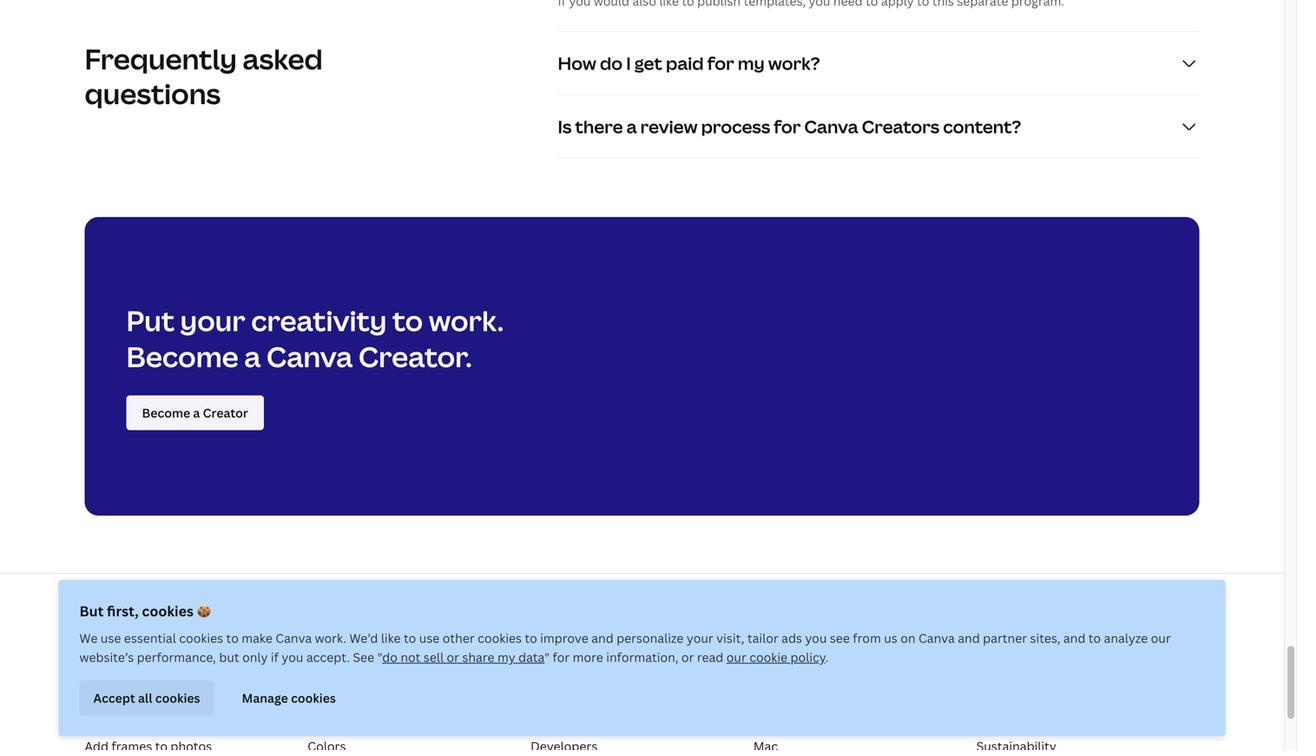 Task type: vqa. For each thing, say whether or not it's contained in the screenshot.
group
no



Task type: locate. For each thing, give the bounding box(es) containing it.
online communities
[[531, 659, 648, 676]]

1 horizontal spatial do
[[600, 51, 623, 75]]

work.
[[429, 302, 504, 340], [315, 630, 347, 647]]

we
[[79, 630, 98, 647]]

cookies
[[142, 602, 194, 621], [179, 630, 223, 647], [478, 630, 522, 647], [155, 690, 200, 707], [291, 690, 336, 707]]

my inside dropdown button
[[738, 51, 765, 75]]

for right the process
[[774, 115, 801, 139]]

1 horizontal spatial our
[[1152, 630, 1172, 647]]

your inside we use essential cookies to make canva work. we'd like to use other cookies to improve and personalize your visit, tailor ads you see from us on canva and partner sites, and to analyze our website's performance, but only if you accept. see "
[[687, 630, 714, 647]]

i
[[627, 51, 631, 75]]

content?
[[944, 115, 1022, 139]]

or
[[447, 649, 460, 666], [682, 649, 695, 666]]

manage cookies
[[242, 690, 336, 707]]

1 vertical spatial work.
[[315, 630, 347, 647]]

0 vertical spatial a
[[627, 115, 637, 139]]

features
[[85, 623, 154, 644]]

1 vertical spatial you
[[282, 649, 304, 666]]

my left work?
[[738, 51, 765, 75]]

personalize
[[617, 630, 684, 647]]

see
[[353, 649, 375, 666]]

0 vertical spatial work.
[[429, 302, 504, 340]]

my left data
[[498, 649, 516, 666]]

your right put
[[180, 302, 246, 340]]

1 horizontal spatial you
[[806, 630, 827, 647]]

is
[[558, 115, 572, 139]]

0 vertical spatial do
[[600, 51, 623, 75]]

you right the if
[[282, 649, 304, 666]]

and right sites,
[[1064, 630, 1086, 647]]

curved text generator
[[85, 659, 214, 676]]

1 vertical spatial a
[[244, 338, 261, 376]]

do not sell or share my data " for more information, or read our cookie policy .
[[382, 649, 829, 666]]

sell
[[424, 649, 444, 666]]

cookie
[[750, 649, 788, 666]]

your inside put your creativity to work. become a canva creator.
[[180, 302, 246, 340]]

canva
[[805, 115, 859, 139], [267, 338, 353, 376], [276, 630, 312, 647], [919, 630, 956, 647]]

0 horizontal spatial your
[[180, 302, 246, 340]]

" inside we use essential cookies to make canva work. we'd like to use other cookies to improve and personalize your visit, tailor ads you see from us on canva and partner sites, and to analyze our website's performance, but only if you accept. see "
[[378, 649, 382, 666]]

1 vertical spatial for
[[774, 115, 801, 139]]

design ideas
[[308, 659, 381, 676]]

0 horizontal spatial use
[[101, 630, 121, 647]]

a right "become"
[[244, 338, 261, 376]]

creators
[[862, 115, 940, 139]]

0 horizontal spatial our
[[727, 649, 747, 666]]

1 horizontal spatial use
[[419, 630, 440, 647]]

0 horizontal spatial and
[[592, 630, 614, 647]]

a right there
[[627, 115, 637, 139]]

other
[[443, 630, 475, 647]]

but first, cookies 🍪
[[79, 602, 211, 621]]

on
[[901, 630, 916, 647]]

2 " from the left
[[545, 649, 550, 666]]

review
[[641, 115, 698, 139]]

our right the analyze
[[1152, 630, 1172, 647]]

" down the improve
[[545, 649, 550, 666]]

for
[[708, 51, 735, 75], [774, 115, 801, 139], [553, 649, 570, 666]]

website's
[[79, 649, 134, 666]]

enhancer
[[123, 712, 178, 729]]

if
[[271, 649, 279, 666]]

0 horizontal spatial or
[[447, 649, 460, 666]]

2 horizontal spatial and
[[1064, 630, 1086, 647]]

1 horizontal spatial "
[[545, 649, 550, 666]]

do down like on the left
[[382, 649, 398, 666]]

0 vertical spatial your
[[180, 302, 246, 340]]

photo
[[85, 686, 120, 702]]

visit,
[[717, 630, 745, 647]]

a
[[627, 115, 637, 139], [244, 338, 261, 376]]

text
[[130, 659, 153, 676]]

1 vertical spatial do
[[382, 649, 398, 666]]

1 horizontal spatial and
[[958, 630, 981, 647]]

cookies up share
[[478, 630, 522, 647]]

0 horizontal spatial my
[[498, 649, 516, 666]]

accept
[[93, 690, 135, 707]]

1 horizontal spatial a
[[627, 115, 637, 139]]

use up website's
[[101, 630, 121, 647]]

cookies inside button
[[291, 690, 336, 707]]

image
[[85, 712, 120, 729]]

for down the improve
[[553, 649, 570, 666]]

canva inside put your creativity to work. become a canva creator.
[[267, 338, 353, 376]]

1 " from the left
[[378, 649, 382, 666]]

0 vertical spatial my
[[738, 51, 765, 75]]

do
[[600, 51, 623, 75], [382, 649, 398, 666]]

work. inside put your creativity to work. become a canva creator.
[[429, 302, 504, 340]]

our cookie policy link
[[727, 649, 826, 666]]

1 horizontal spatial work.
[[429, 302, 504, 340]]

use up sell on the bottom of the page
[[419, 630, 440, 647]]

1 vertical spatial your
[[687, 630, 714, 647]]

1 horizontal spatial or
[[682, 649, 695, 666]]

1 horizontal spatial my
[[738, 51, 765, 75]]

or right sell on the bottom of the page
[[447, 649, 460, 666]]

2 vertical spatial for
[[553, 649, 570, 666]]

custom
[[308, 686, 354, 702]]

and up do not sell or share my data " for more information, or read our cookie policy .
[[592, 630, 614, 647]]

" right see
[[378, 649, 382, 666]]

and left partner
[[958, 630, 981, 647]]

1 horizontal spatial your
[[687, 630, 714, 647]]

get
[[635, 51, 663, 75]]

all
[[138, 690, 152, 707]]

and
[[592, 630, 614, 647], [958, 630, 981, 647], [1064, 630, 1086, 647]]

for for paid
[[708, 51, 735, 75]]

our
[[1152, 630, 1172, 647], [727, 649, 747, 666]]

improve
[[541, 630, 589, 647]]

image enhancer
[[85, 712, 178, 729]]

0 horizontal spatial you
[[282, 649, 304, 666]]

we use essential cookies to make canva work. we'd like to use other cookies to improve and personalize your visit, tailor ads you see from us on canva and partner sites, and to analyze our website's performance, but only if you accept. see "
[[79, 630, 1172, 666]]

data
[[519, 649, 545, 666]]

do left i
[[600, 51, 623, 75]]

.
[[826, 649, 829, 666]]

0 vertical spatial our
[[1152, 630, 1172, 647]]

0 horizontal spatial "
[[378, 649, 382, 666]]

ideas
[[350, 659, 381, 676]]

2 horizontal spatial for
[[774, 115, 801, 139]]

cookies down design at the left bottom
[[291, 690, 336, 707]]

cookies down generator
[[155, 690, 200, 707]]

our down the visit,
[[727, 649, 747, 666]]

0 horizontal spatial a
[[244, 338, 261, 376]]

is there a review process for canva creators content? button
[[558, 96, 1200, 158]]

from
[[853, 630, 882, 647]]

frequently asked questions
[[85, 40, 323, 113]]

you up policy
[[806, 630, 827, 647]]

accept all cookies
[[93, 690, 200, 707]]

there
[[576, 115, 623, 139]]

0 vertical spatial for
[[708, 51, 735, 75]]

essential
[[124, 630, 176, 647]]

make
[[242, 630, 273, 647]]

1 or from the left
[[447, 649, 460, 666]]

or left read
[[682, 649, 695, 666]]

you
[[806, 630, 827, 647], [282, 649, 304, 666]]

your up read
[[687, 630, 714, 647]]

0 horizontal spatial work.
[[315, 630, 347, 647]]

for right paid
[[708, 51, 735, 75]]

my
[[738, 51, 765, 75], [498, 649, 516, 666]]

1 use from the left
[[101, 630, 121, 647]]

download
[[754, 623, 832, 644]]

custom prints link
[[308, 686, 391, 702]]

1 horizontal spatial for
[[708, 51, 735, 75]]

but
[[79, 602, 104, 621]]

0 horizontal spatial for
[[553, 649, 570, 666]]



Task type: describe. For each thing, give the bounding box(es) containing it.
not
[[401, 649, 421, 666]]

2 use from the left
[[419, 630, 440, 647]]

custom prints
[[308, 686, 391, 702]]

0 vertical spatial you
[[806, 630, 827, 647]]

generator
[[156, 659, 214, 676]]

only
[[242, 649, 268, 666]]

a inside put your creativity to work. become a canva creator.
[[244, 338, 261, 376]]

how do i get paid for my work?
[[558, 51, 821, 75]]

put your creativity to work. become a canva creator.
[[126, 302, 504, 376]]

partner
[[984, 630, 1028, 647]]

cookies up essential
[[142, 602, 194, 621]]

cookies inside button
[[155, 690, 200, 707]]

curved text generator link
[[85, 659, 214, 676]]

accept.
[[307, 649, 350, 666]]

how
[[558, 51, 597, 75]]

performance,
[[137, 649, 216, 666]]

curved
[[85, 659, 127, 676]]

policy
[[791, 649, 826, 666]]

ios link
[[754, 659, 774, 676]]

creator.
[[359, 338, 472, 376]]

how do i get paid for my work? button
[[558, 32, 1200, 95]]

accept all cookies button
[[79, 681, 214, 716]]

creativity
[[251, 302, 387, 340]]

become
[[126, 338, 239, 376]]

cookies down 🍪
[[179, 630, 223, 647]]

photo effects
[[85, 686, 164, 702]]

information,
[[607, 649, 679, 666]]

do not sell or share my data link
[[382, 649, 545, 666]]

ios
[[754, 659, 774, 676]]

explore
[[308, 623, 367, 644]]

but
[[219, 649, 239, 666]]

design
[[308, 659, 348, 676]]

🍪
[[197, 602, 211, 621]]

to inside put your creativity to work. become a canva creator.
[[393, 302, 423, 340]]

for for process
[[774, 115, 801, 139]]

more
[[573, 649, 604, 666]]

tailor
[[748, 630, 779, 647]]

asked
[[243, 40, 323, 78]]

sites,
[[1031, 630, 1061, 647]]

we'd
[[350, 630, 378, 647]]

first,
[[107, 602, 139, 621]]

community
[[531, 623, 622, 644]]

1 and from the left
[[592, 630, 614, 647]]

design ideas link
[[308, 659, 381, 676]]

1 vertical spatial my
[[498, 649, 516, 666]]

paid
[[666, 51, 704, 75]]

analyze
[[1105, 630, 1149, 647]]

2 or from the left
[[682, 649, 695, 666]]

share
[[463, 649, 495, 666]]

online communities link
[[531, 659, 648, 676]]

process
[[702, 115, 771, 139]]

like
[[381, 630, 401, 647]]

see
[[830, 630, 850, 647]]

work. inside we use essential cookies to make canva work. we'd like to use other cookies to improve and personalize your visit, tailor ads you see from us on canva and partner sites, and to analyze our website's performance, but only if you accept. see "
[[315, 630, 347, 647]]

online
[[531, 659, 569, 676]]

read
[[697, 649, 724, 666]]

effects
[[123, 686, 164, 702]]

0 horizontal spatial do
[[382, 649, 398, 666]]

3 and from the left
[[1064, 630, 1086, 647]]

a inside dropdown button
[[627, 115, 637, 139]]

communities
[[572, 659, 648, 676]]

questions
[[85, 75, 221, 113]]

is there a review process for canva creators content?
[[558, 115, 1022, 139]]

frequently
[[85, 40, 237, 78]]

ads
[[782, 630, 803, 647]]

canva inside dropdown button
[[805, 115, 859, 139]]

2 and from the left
[[958, 630, 981, 647]]

work?
[[769, 51, 821, 75]]

image enhancer link
[[85, 712, 178, 729]]

our inside we use essential cookies to make canva work. we'd like to use other cookies to improve and personalize your visit, tailor ads you see from us on canva and partner sites, and to analyze our website's performance, but only if you accept. see "
[[1152, 630, 1172, 647]]

1 vertical spatial our
[[727, 649, 747, 666]]

us
[[885, 630, 898, 647]]

manage cookies button
[[228, 681, 350, 716]]

prints
[[356, 686, 391, 702]]

photo effects link
[[85, 686, 164, 702]]

company
[[977, 623, 1052, 644]]

put
[[126, 302, 175, 340]]

do inside dropdown button
[[600, 51, 623, 75]]

manage
[[242, 690, 288, 707]]



